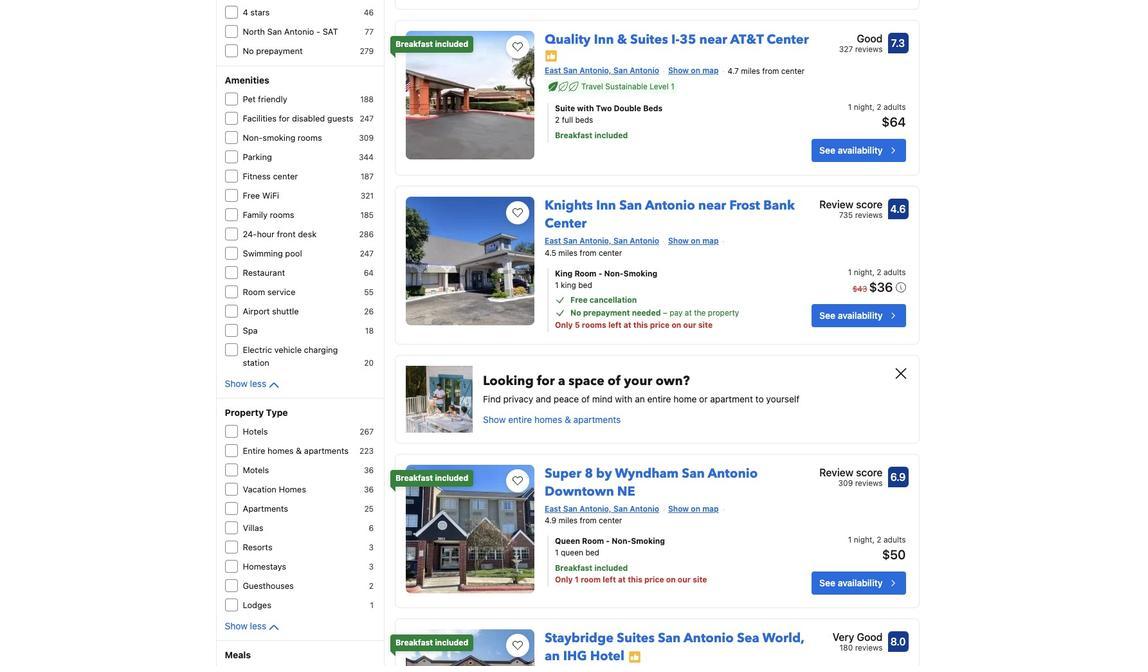 Task type: locate. For each thing, give the bounding box(es) containing it.
1 score from the top
[[856, 199, 883, 210]]

this right room on the bottom of page
[[628, 575, 642, 585]]

availability down the 1 night , 2 adults $50 on the bottom right
[[838, 578, 883, 589]]

antonio, up 4.5 miles from center at the top
[[580, 236, 611, 245]]

scored 6.9 element
[[888, 467, 908, 487]]

downtown
[[545, 483, 614, 500]]

non- down 4.9 miles from center
[[612, 537, 631, 546]]

3 see availability link from the top
[[812, 572, 906, 595]]

reviews right 327
[[855, 44, 883, 54]]

0 vertical spatial no
[[243, 46, 254, 56]]

for for looking
[[537, 372, 555, 389]]

hotels
[[243, 426, 268, 437]]

scored 7.3 element
[[888, 32, 908, 53]]

1 reviews from the top
[[855, 44, 883, 54]]

2 vertical spatial show on map
[[668, 504, 719, 514]]

inn for quality
[[594, 31, 614, 48]]

1 see from the top
[[819, 145, 836, 155]]

3 availability from the top
[[838, 578, 883, 589]]

left inside "queen room - non-smoking 1 queen bed breakfast included only 1 room left at this price on our site"
[[603, 575, 616, 585]]

0 vertical spatial night
[[854, 102, 872, 112]]

review left 6.9
[[820, 467, 854, 478]]

2 vertical spatial breakfast included
[[396, 638, 468, 648]]

3
[[369, 543, 374, 552], [369, 562, 374, 572]]

east up 4.5
[[545, 236, 561, 245]]

room inside 'king room - non-smoking' link
[[575, 269, 597, 278]]

0 horizontal spatial rooms
[[270, 210, 294, 220]]

review inside review score 309 reviews
[[820, 467, 854, 478]]

miles for knights inn san antonio near frost bank center
[[558, 248, 577, 258]]

1 horizontal spatial apartments
[[573, 414, 621, 425]]

night down review score 309 reviews
[[854, 535, 872, 545]]

non- inside "queen room - non-smoking 1 queen bed breakfast included only 1 room left at this price on our site"
[[612, 537, 631, 546]]

1 vertical spatial night
[[854, 267, 872, 277]]

0 vertical spatial for
[[279, 113, 290, 123]]

1
[[671, 81, 674, 91], [848, 102, 852, 112], [848, 267, 852, 277], [555, 280, 559, 290], [848, 535, 852, 545], [555, 548, 559, 558], [575, 575, 579, 585], [370, 601, 374, 610]]

2 see availability from the top
[[819, 310, 883, 321]]

adults inside the 1 night , 2 adults $50
[[884, 535, 906, 545]]

1 vertical spatial east san antonio, san antonio
[[545, 236, 659, 245]]

1 247 from the top
[[360, 114, 374, 123]]

& for suites
[[617, 31, 627, 48]]

show on map
[[668, 66, 719, 75], [668, 236, 719, 245], [668, 504, 719, 514]]

our inside "queen room - non-smoking 1 queen bed breakfast included only 1 room left at this price on our site"
[[678, 575, 691, 585]]

309 left 6.9
[[838, 478, 853, 488]]

prepayment for no prepayment
[[256, 46, 303, 56]]

0 vertical spatial 36
[[364, 466, 374, 475]]

2 review score element from the top
[[820, 465, 883, 480]]

&
[[617, 31, 627, 48], [565, 414, 571, 425], [296, 446, 302, 456]]

7.3
[[891, 37, 905, 49]]

from up king room - non-smoking
[[580, 248, 597, 258]]

0 horizontal spatial homes
[[268, 446, 294, 456]]

0 horizontal spatial center
[[545, 215, 587, 232]]

map left 4.7
[[702, 66, 719, 75]]

3 see from the top
[[819, 578, 836, 589]]

good right 327
[[857, 32, 883, 44]]

smoking down ne
[[631, 537, 665, 546]]

reviews for super 8 by wyndham san antonio downtown ne
[[855, 478, 883, 488]]

parking
[[243, 152, 272, 162]]

64
[[364, 268, 374, 278]]

see availability link down 1 night , 2 adults $64 at the right top
[[812, 139, 906, 162]]

3 antonio, from the top
[[580, 504, 611, 514]]

with up beds at the top
[[577, 103, 594, 113]]

with inside the looking for a space of your own? find privacy and peace of mind with an entire home or apartment to yourself
[[615, 393, 632, 404]]

east down quality
[[545, 66, 561, 75]]

antonio inside staybridge suites san antonio sea world, an ihg hotel
[[684, 630, 734, 647]]

& down the peace
[[565, 414, 571, 425]]

- for king
[[599, 269, 602, 278]]

north
[[243, 26, 265, 37]]

0 vertical spatial rooms
[[298, 132, 322, 143]]

suites inside staybridge suites san antonio sea world, an ihg hotel
[[617, 630, 655, 647]]

review for knights inn san antonio near frost bank center
[[820, 199, 854, 210]]

included inside suite with two double beds 2 full beds breakfast included
[[595, 130, 628, 140]]

0 vertical spatial score
[[856, 199, 883, 210]]

review score element left 6.9
[[820, 465, 883, 480]]

- inside "queen room - non-smoking 1 queen bed breakfast included only 1 room left at this price on our site"
[[606, 537, 610, 546]]

0 vertical spatial ,
[[872, 102, 875, 112]]

adults
[[884, 102, 906, 112], [884, 267, 906, 277], [884, 535, 906, 545]]

1 vertical spatial 3
[[369, 562, 374, 572]]

prepayment down north san antonio - sat
[[256, 46, 303, 56]]

2 score from the top
[[856, 467, 883, 478]]

2 vertical spatial -
[[606, 537, 610, 546]]

adults inside 1 night , 2 adults $64
[[884, 102, 906, 112]]

2 show less from the top
[[225, 621, 266, 632]]

good inside very good 180 reviews
[[857, 632, 883, 643]]

prepayment down free cancellation
[[583, 308, 630, 317]]

review score element
[[820, 197, 883, 212], [820, 465, 883, 480]]

scored 4.6 element
[[888, 199, 908, 219]]

full
[[562, 115, 573, 125]]

see availability for super 8 by wyndham san antonio downtown ne
[[819, 578, 883, 589]]

near inside quality inn & suites i-35 near at&t center link
[[699, 31, 727, 48]]

1 vertical spatial an
[[545, 648, 560, 665]]

on inside "queen room - non-smoking 1 queen bed breakfast included only 1 room left at this price on our site"
[[666, 575, 676, 585]]

3 show on map from the top
[[668, 504, 719, 514]]

rooms
[[298, 132, 322, 143], [270, 210, 294, 220], [582, 320, 606, 330]]

- for queen
[[606, 537, 610, 546]]

1 good from the top
[[857, 32, 883, 44]]

1 vertical spatial antonio,
[[580, 236, 611, 245]]

1 vertical spatial &
[[565, 414, 571, 425]]

reviews right 735
[[855, 210, 883, 220]]

guests
[[327, 113, 353, 123]]

i-
[[671, 31, 680, 48]]

lodges
[[243, 600, 271, 610]]

show less button down station
[[225, 378, 282, 393]]

0 vertical spatial free
[[243, 190, 260, 201]]

antonio inside knights inn san antonio near frost bank center
[[645, 197, 695, 214]]

1 vertical spatial inn
[[596, 197, 616, 214]]

homes inside button
[[534, 414, 562, 425]]

1 vertical spatial homes
[[268, 446, 294, 456]]

0 vertical spatial show on map
[[668, 66, 719, 75]]

non-
[[243, 132, 263, 143], [604, 269, 624, 278], [612, 537, 631, 546]]

1 vertical spatial less
[[250, 621, 266, 632]]

0 vertical spatial at
[[685, 308, 692, 317]]

2 vertical spatial see availability
[[819, 578, 883, 589]]

2 for 1 night , 2 adults
[[877, 267, 881, 277]]

0 vertical spatial this property is part of our preferred partner program. it's committed to providing excellent service and good value. it'll pay us a higher commission if you make a booking. image
[[545, 49, 558, 62]]

homes
[[279, 484, 306, 495]]

1 inside the 1 night , 2 adults $50
[[848, 535, 852, 545]]

see for knights inn san antonio near frost bank center
[[819, 310, 836, 321]]

- down 4.9 miles from center
[[606, 537, 610, 546]]

see availability down 1 night , 2 adults $64 at the right top
[[819, 145, 883, 155]]

, inside the 1 night , 2 adults $50
[[872, 535, 875, 545]]

center right 4.7
[[781, 66, 805, 76]]

2 show on map from the top
[[668, 236, 719, 245]]

1 horizontal spatial of
[[608, 372, 621, 389]]

night inside the 1 night , 2 adults $50
[[854, 535, 872, 545]]

1 show on map from the top
[[668, 66, 719, 75]]

24-hour front desk
[[243, 229, 317, 239]]

0 vertical spatial our
[[683, 320, 696, 330]]

3 night from the top
[[854, 535, 872, 545]]

apartments left 223
[[304, 446, 349, 456]]

from for super 8 by wyndham san antonio downtown ne
[[580, 516, 597, 526]]

0 vertical spatial inn
[[594, 31, 614, 48]]

& inside button
[[565, 414, 571, 425]]

for up non-smoking rooms at left
[[279, 113, 290, 123]]

bed
[[578, 280, 592, 290], [586, 548, 599, 558]]

this property is part of our preferred partner program. it's committed to providing excellent service and good value. it'll pay us a higher commission if you make a booking. image
[[545, 49, 558, 62], [628, 651, 641, 664]]

room up 1 king bed
[[575, 269, 597, 278]]

1 horizontal spatial center
[[767, 31, 809, 48]]

travel
[[581, 81, 603, 91]]

1 , from the top
[[872, 102, 875, 112]]

1 vertical spatial site
[[693, 575, 707, 585]]

center for 7.3
[[781, 66, 805, 76]]

2 inside 1 night , 2 adults $64
[[877, 102, 881, 112]]

1 review score element from the top
[[820, 197, 883, 212]]

0 vertical spatial entire
[[647, 393, 671, 404]]

availability for super 8 by wyndham san antonio downtown ne
[[838, 578, 883, 589]]

2 show less button from the top
[[225, 620, 282, 635]]

breakfast included for $50
[[396, 473, 468, 483]]

1 king bed
[[555, 280, 592, 290]]

309 up 344
[[359, 133, 374, 143]]

show on map for san
[[668, 504, 719, 514]]

smoking
[[624, 269, 657, 278], [631, 537, 665, 546]]

1 vertical spatial at
[[624, 320, 631, 330]]

3 east from the top
[[545, 504, 561, 514]]

2 see from the top
[[819, 310, 836, 321]]

east san antonio, san antonio for 8
[[545, 504, 659, 514]]

2 adults from the top
[[884, 267, 906, 277]]

vacation
[[243, 484, 276, 495]]

family
[[243, 210, 268, 220]]

, inside 1 night , 2 adults $64
[[872, 102, 875, 112]]

247
[[360, 114, 374, 123], [360, 249, 374, 259]]

1 vertical spatial for
[[537, 372, 555, 389]]

36 down 223
[[364, 466, 374, 475]]

our down queen room - non-smoking 'link'
[[678, 575, 691, 585]]

1 3 from the top
[[369, 543, 374, 552]]

suites left i- in the top of the page
[[630, 31, 668, 48]]

miles right 4.5
[[558, 248, 577, 258]]

show
[[668, 66, 689, 75], [668, 236, 689, 245], [225, 378, 248, 389], [483, 414, 506, 425], [668, 504, 689, 514], [225, 621, 248, 632]]

0 vertical spatial apartments
[[573, 414, 621, 425]]

center
[[781, 66, 805, 76], [273, 171, 298, 181], [599, 248, 622, 258], [599, 516, 622, 526]]

1 vertical spatial price
[[644, 575, 664, 585]]

3 east san antonio, san antonio from the top
[[545, 504, 659, 514]]

san inside 'super 8 by wyndham san antonio downtown ne'
[[682, 465, 705, 482]]

center up '4.7 miles from center'
[[767, 31, 809, 48]]

an inside staybridge suites san antonio sea world, an ihg hotel
[[545, 648, 560, 665]]

0 vertical spatial prepayment
[[256, 46, 303, 56]]

, for $50
[[872, 535, 875, 545]]

309 inside review score 309 reviews
[[838, 478, 853, 488]]

0 vertical spatial of
[[608, 372, 621, 389]]

1 vertical spatial apartments
[[304, 446, 349, 456]]

see availability down the 1 night , 2 adults $50 on the bottom right
[[819, 578, 883, 589]]

1 horizontal spatial free
[[571, 295, 588, 305]]

prepayment for no prepayment needed – pay at the property
[[583, 308, 630, 317]]

2 only from the top
[[555, 575, 573, 585]]

3 reviews from the top
[[855, 478, 883, 488]]

1 vertical spatial prepayment
[[583, 308, 630, 317]]

2 vertical spatial rooms
[[582, 320, 606, 330]]

left down cancellation
[[608, 320, 622, 330]]

east san antonio, san antonio up 4.5 miles from center at the top
[[545, 236, 659, 245]]

0 vertical spatial 3
[[369, 543, 374, 552]]

center for 4.6
[[599, 248, 622, 258]]

reviews for staybridge suites san antonio sea world, an ihg hotel
[[855, 643, 883, 653]]

1 vertical spatial smoking
[[631, 537, 665, 546]]

included inside "queen room - non-smoking 1 queen bed breakfast included only 1 room left at this price on our site"
[[595, 564, 628, 573]]

shuttle
[[272, 306, 299, 316]]

night inside 1 night , 2 adults $64
[[854, 102, 872, 112]]

left right room on the bottom of page
[[603, 575, 616, 585]]

antonio, for inn
[[580, 236, 611, 245]]

1 vertical spatial miles
[[558, 248, 577, 258]]

apartments inside button
[[573, 414, 621, 425]]

188
[[360, 95, 374, 104]]

0 horizontal spatial entire
[[508, 414, 532, 425]]

space
[[569, 372, 604, 389]]

1 horizontal spatial -
[[599, 269, 602, 278]]

homes
[[534, 414, 562, 425], [268, 446, 294, 456]]

free
[[243, 190, 260, 201], [571, 295, 588, 305]]

this property is part of our preferred partner program. it's committed to providing excellent service and good value. it'll pay us a higher commission if you make a booking. image
[[545, 49, 558, 62], [628, 651, 641, 664]]

2 vertical spatial see
[[819, 578, 836, 589]]

the
[[694, 308, 706, 317]]

2 breakfast included from the top
[[396, 473, 468, 483]]

property
[[225, 407, 264, 418]]

swimming pool
[[243, 248, 302, 259]]

1 vertical spatial 309
[[838, 478, 853, 488]]

score inside review score 309 reviews
[[856, 467, 883, 478]]

score for super 8 by wyndham san antonio downtown ne
[[856, 467, 883, 478]]

review score element left 4.6
[[820, 197, 883, 212]]

2 reviews from the top
[[855, 210, 883, 220]]

inn right quality
[[594, 31, 614, 48]]

reviews inside "review score 735 reviews"
[[855, 210, 883, 220]]

good element
[[839, 31, 883, 46]]

0 horizontal spatial &
[[296, 446, 302, 456]]

1 vertical spatial 247
[[360, 249, 374, 259]]

facilities
[[243, 113, 277, 123]]

2 inside suite with two double beds 2 full beds breakfast included
[[555, 115, 560, 125]]

2 vertical spatial night
[[854, 535, 872, 545]]

2 east from the top
[[545, 236, 561, 245]]

1 vertical spatial non-
[[604, 269, 624, 278]]

6.9
[[890, 471, 906, 483]]

2 availability from the top
[[838, 310, 883, 321]]

suites up hotel in the right bottom of the page
[[617, 630, 655, 647]]

of left mind
[[581, 393, 590, 404]]

1 vertical spatial no
[[571, 308, 581, 317]]

0 vertical spatial east
[[545, 66, 561, 75]]

1 antonio, from the top
[[580, 66, 611, 75]]

1 east from the top
[[545, 66, 561, 75]]

4 stars
[[243, 7, 270, 17]]

1 show less from the top
[[225, 378, 266, 389]]

2 horizontal spatial &
[[617, 31, 627, 48]]

1 horizontal spatial entire
[[647, 393, 671, 404]]

bed inside "queen room - non-smoking 1 queen bed breakfast included only 1 room left at this price on our site"
[[586, 548, 599, 558]]

entire down privacy
[[508, 414, 532, 425]]

antonio, up 4.9 miles from center
[[580, 504, 611, 514]]

1 horizontal spatial an
[[635, 393, 645, 404]]

night down the good 327 reviews
[[854, 102, 872, 112]]

8.0
[[891, 636, 906, 648]]

amenities
[[225, 75, 269, 86]]

1 vertical spatial see
[[819, 310, 836, 321]]

center up king room - non-smoking
[[599, 248, 622, 258]]

2 horizontal spatial rooms
[[582, 320, 606, 330]]

very good element
[[833, 630, 883, 645]]

east san antonio, san antonio
[[545, 66, 659, 75], [545, 236, 659, 245], [545, 504, 659, 514]]

no up '5'
[[571, 308, 581, 317]]

an left "ihg"
[[545, 648, 560, 665]]

0 horizontal spatial for
[[279, 113, 290, 123]]

2 vertical spatial map
[[702, 504, 719, 514]]

apartment
[[710, 393, 753, 404]]

adults up $50
[[884, 535, 906, 545]]

review inside "review score 735 reviews"
[[820, 199, 854, 210]]

center for 6.9
[[599, 516, 622, 526]]

at down cancellation
[[624, 320, 631, 330]]

stars
[[250, 7, 270, 17]]

2 inside the 1 night , 2 adults $50
[[877, 535, 881, 545]]

price down queen room - non-smoking 'link'
[[644, 575, 664, 585]]

2 3 from the top
[[369, 562, 374, 572]]

night
[[854, 102, 872, 112], [854, 267, 872, 277], [854, 535, 872, 545]]

review
[[820, 199, 854, 210], [820, 467, 854, 478]]

2 vertical spatial east
[[545, 504, 561, 514]]

1 less from the top
[[250, 378, 266, 389]]

327
[[839, 44, 853, 54]]

247 down 188
[[360, 114, 374, 123]]

reviews inside very good 180 reviews
[[855, 643, 883, 653]]

quality inn & suites i-35 near at&t center image
[[406, 31, 534, 159]]

1 adults from the top
[[884, 102, 906, 112]]

score right 735
[[856, 199, 883, 210]]

knights inn san antonio near frost bank center image
[[406, 197, 534, 325]]

room inside "queen room - non-smoking 1 queen bed breakfast included only 1 room left at this price on our site"
[[582, 537, 604, 546]]

0 vertical spatial near
[[699, 31, 727, 48]]

map down knights inn san antonio near frost bank center
[[702, 236, 719, 245]]

& up sustainable
[[617, 31, 627, 48]]

miles right 4.7
[[741, 66, 760, 76]]

0 vertical spatial suites
[[630, 31, 668, 48]]

0 vertical spatial smoking
[[624, 269, 657, 278]]

2 review from the top
[[820, 467, 854, 478]]

36 for vacation homes
[[364, 485, 374, 495]]

2 vertical spatial see availability link
[[812, 572, 906, 595]]

antonio inside 'super 8 by wyndham san antonio downtown ne'
[[708, 465, 758, 482]]

near right 35
[[699, 31, 727, 48]]

show on map down 35
[[668, 66, 719, 75]]

mind
[[592, 393, 613, 404]]

3 map from the top
[[702, 504, 719, 514]]

near left the 'frost'
[[698, 197, 726, 214]]

review score element for super 8 by wyndham san antonio downtown ne
[[820, 465, 883, 480]]

1 horizontal spatial 309
[[838, 478, 853, 488]]

show less button down lodges
[[225, 620, 282, 635]]

0 vertical spatial review
[[820, 199, 854, 210]]

see availability link for knights inn san antonio near frost bank center
[[812, 304, 906, 327]]

reviews inside review score 309 reviews
[[855, 478, 883, 488]]

family rooms
[[243, 210, 294, 220]]

0 horizontal spatial no
[[243, 46, 254, 56]]

,
[[872, 102, 875, 112], [872, 267, 875, 277], [872, 535, 875, 545]]

1 vertical spatial near
[[698, 197, 726, 214]]

sat
[[323, 26, 338, 37]]

less down lodges
[[250, 621, 266, 632]]

adults up the $64
[[884, 102, 906, 112]]

185
[[360, 210, 374, 220]]

4.9 miles from center
[[545, 516, 622, 526]]

inn inside knights inn san antonio near frost bank center
[[596, 197, 616, 214]]

smoking inside "queen room - non-smoking 1 queen bed breakfast included only 1 room left at this price on our site"
[[631, 537, 665, 546]]

price down no prepayment needed – pay at the property
[[650, 320, 670, 330]]

4.9
[[545, 516, 556, 526]]

2 good from the top
[[857, 632, 883, 643]]

center down knights
[[545, 215, 587, 232]]

26
[[364, 307, 374, 316]]

1 vertical spatial our
[[678, 575, 691, 585]]

show on map for near
[[668, 236, 719, 245]]

inn right knights
[[596, 197, 616, 214]]

1 horizontal spatial this property is part of our preferred partner program. it's committed to providing excellent service and good value. it'll pay us a higher commission if you make a booking. image
[[628, 651, 641, 664]]

pet
[[243, 94, 256, 104]]

show down "find"
[[483, 414, 506, 425]]

suite with two double beds 2 full beds breakfast included
[[555, 103, 663, 140]]

price
[[650, 320, 670, 330], [644, 575, 664, 585]]

0 vertical spatial 247
[[360, 114, 374, 123]]

show on map up queen room - non-smoking 'link'
[[668, 504, 719, 514]]

breakfast included
[[396, 39, 468, 49], [396, 473, 468, 483], [396, 638, 468, 648]]

looking for a space of your own? image
[[406, 366, 473, 433]]

no
[[243, 46, 254, 56], [571, 308, 581, 317]]

2 less from the top
[[250, 621, 266, 632]]

antonio
[[284, 26, 314, 37], [630, 66, 659, 75], [645, 197, 695, 214], [630, 236, 659, 245], [708, 465, 758, 482], [630, 504, 659, 514], [684, 630, 734, 647]]

reviews for knights inn san antonio near frost bank center
[[855, 210, 883, 220]]

see availability
[[819, 145, 883, 155], [819, 310, 883, 321], [819, 578, 883, 589]]

show less down lodges
[[225, 621, 266, 632]]

free for free wifi
[[243, 190, 260, 201]]

center up wifi on the left top of page
[[273, 171, 298, 181]]

2 map from the top
[[702, 236, 719, 245]]

only
[[555, 320, 573, 330], [555, 575, 573, 585]]

rooms up '24-hour front desk'
[[270, 210, 294, 220]]

availability down 1 night , 2 adults $64 at the right top
[[838, 145, 883, 155]]

review for super 8 by wyndham san antonio downtown ne
[[820, 467, 854, 478]]

1 horizontal spatial &
[[565, 414, 571, 425]]

0 horizontal spatial this property is part of our preferred partner program. it's committed to providing excellent service and good value. it'll pay us a higher commission if you make a booking. image
[[545, 49, 558, 62]]

0 horizontal spatial this property is part of our preferred partner program. it's committed to providing excellent service and good value. it'll pay us a higher commission if you make a booking. image
[[545, 49, 558, 62]]

on down knights inn san antonio near frost bank center
[[691, 236, 700, 245]]

on up queen room - non-smoking 'link'
[[691, 504, 700, 514]]

non- up parking
[[243, 132, 263, 143]]

3 adults from the top
[[884, 535, 906, 545]]

1 review from the top
[[820, 199, 854, 210]]

see availability link down $43
[[812, 304, 906, 327]]

on for 7.3
[[691, 66, 700, 75]]

bed right queen
[[586, 548, 599, 558]]

1 vertical spatial review score element
[[820, 465, 883, 480]]

station
[[243, 358, 269, 368]]

east san antonio, san antonio up travel
[[545, 66, 659, 75]]

1 horizontal spatial homes
[[534, 414, 562, 425]]

room for queen
[[582, 537, 604, 546]]

site down the on the right top
[[698, 320, 713, 330]]

score left 6.9
[[856, 467, 883, 478]]

miles for super 8 by wyndham san antonio downtown ne
[[559, 516, 578, 526]]

room up airport
[[243, 287, 265, 297]]

46
[[364, 8, 374, 17]]

show less for second show less dropdown button from the bottom
[[225, 378, 266, 389]]

less for second show less dropdown button from the bottom
[[250, 378, 266, 389]]

score inside "review score 735 reviews"
[[856, 199, 883, 210]]

36
[[364, 466, 374, 475], [364, 485, 374, 495]]

reviews inside the good 327 reviews
[[855, 44, 883, 54]]

1 36 from the top
[[364, 466, 374, 475]]

6
[[369, 524, 374, 533]]

east up 4.9
[[545, 504, 561, 514]]

own?
[[656, 372, 690, 389]]

1 night from the top
[[854, 102, 872, 112]]

review right bank
[[820, 199, 854, 210]]

this property is part of our preferred partner program. it's committed to providing excellent service and good value. it'll pay us a higher commission if you make a booking. image right hotel in the right bottom of the page
[[628, 651, 641, 664]]

east for super 8 by wyndham san antonio downtown ne
[[545, 504, 561, 514]]

0 vertical spatial availability
[[838, 145, 883, 155]]

entire down own?
[[647, 393, 671, 404]]

0 vertical spatial review score element
[[820, 197, 883, 212]]

3 for resorts
[[369, 543, 374, 552]]

less down station
[[250, 378, 266, 389]]

3 see availability from the top
[[819, 578, 883, 589]]

0 vertical spatial non-
[[243, 132, 263, 143]]

0 vertical spatial see availability
[[819, 145, 883, 155]]

smoking up cancellation
[[624, 269, 657, 278]]

1 vertical spatial with
[[615, 393, 632, 404]]

adults for $64
[[884, 102, 906, 112]]

super 8 by wyndham san antonio downtown ne link
[[545, 460, 758, 500]]

miles right 4.9
[[559, 516, 578, 526]]

3 , from the top
[[872, 535, 875, 545]]

this down needed
[[633, 320, 648, 330]]

show less down station
[[225, 378, 266, 389]]

smoking for king room - non-smoking
[[624, 269, 657, 278]]

at inside "queen room - non-smoking 1 queen bed breakfast included only 1 room left at this price on our site"
[[618, 575, 626, 585]]

1 breakfast included from the top
[[396, 39, 468, 49]]

review score element for knights inn san antonio near frost bank center
[[820, 197, 883, 212]]

1 vertical spatial score
[[856, 467, 883, 478]]

1 horizontal spatial prepayment
[[583, 308, 630, 317]]

$43
[[853, 284, 867, 294]]

apartments
[[243, 504, 288, 514]]

this property is part of our preferred partner program. it's committed to providing excellent service and good value. it'll pay us a higher commission if you make a booking. image right hotel in the right bottom of the page
[[628, 651, 641, 664]]

inn inside quality inn & suites i-35 near at&t center link
[[594, 31, 614, 48]]

for inside the looking for a space of your own? find privacy and peace of mind with an entire home or apartment to yourself
[[537, 372, 555, 389]]

0 horizontal spatial free
[[243, 190, 260, 201]]

suites
[[630, 31, 668, 48], [617, 630, 655, 647]]

4 reviews from the top
[[855, 643, 883, 653]]

2 36 from the top
[[364, 485, 374, 495]]

1 see availability link from the top
[[812, 139, 906, 162]]

non- up cancellation
[[604, 269, 624, 278]]

home
[[674, 393, 697, 404]]

see availability down $43
[[819, 310, 883, 321]]

1 vertical spatial see availability
[[819, 310, 883, 321]]

good right 180
[[857, 632, 883, 643]]

property group
[[395, 0, 919, 9]]

2 vertical spatial availability
[[838, 578, 883, 589]]

homes right entire
[[268, 446, 294, 456]]

2 see availability link from the top
[[812, 304, 906, 327]]

homes down and
[[534, 414, 562, 425]]

0 vertical spatial map
[[702, 66, 719, 75]]

1 vertical spatial availability
[[838, 310, 883, 321]]

36 up 25
[[364, 485, 374, 495]]

2 antonio, from the top
[[580, 236, 611, 245]]

2 vertical spatial miles
[[559, 516, 578, 526]]

super
[[545, 465, 581, 482]]

see availability link for super 8 by wyndham san antonio downtown ne
[[812, 572, 906, 595]]

pay
[[670, 308, 683, 317]]

with
[[577, 103, 594, 113], [615, 393, 632, 404]]

site down queen room - non-smoking 'link'
[[693, 575, 707, 585]]

entire inside the looking for a space of your own? find privacy and peace of mind with an entire home or apartment to yourself
[[647, 393, 671, 404]]

0 vertical spatial &
[[617, 31, 627, 48]]

a
[[558, 372, 565, 389]]

2 east san antonio, san antonio from the top
[[545, 236, 659, 245]]



Task type: vqa. For each thing, say whether or not it's contained in the screenshot.


Task type: describe. For each thing, give the bounding box(es) containing it.
2 247 from the top
[[360, 249, 374, 259]]

guesthouses
[[243, 581, 294, 591]]

show entire homes & apartments button
[[483, 413, 621, 426]]

breakfast inside suite with two double beds 2 full beds breakfast included
[[555, 130, 593, 140]]

non-smoking rooms
[[243, 132, 322, 143]]

sustainable
[[605, 81, 648, 91]]

price inside "queen room - non-smoking 1 queen bed breakfast included only 1 room left at this price on our site"
[[644, 575, 664, 585]]

less for second show less dropdown button from the top of the page
[[250, 621, 266, 632]]

2 night from the top
[[854, 267, 872, 277]]

east for knights inn san antonio near frost bank center
[[545, 236, 561, 245]]

review score 309 reviews
[[820, 467, 883, 488]]

non- for king
[[604, 269, 624, 278]]

breakfast included for $64
[[396, 39, 468, 49]]

hotel
[[590, 648, 624, 665]]

map for san
[[702, 504, 719, 514]]

room
[[581, 575, 601, 585]]

beds
[[575, 115, 593, 125]]

map for near
[[702, 236, 719, 245]]

only 5 rooms left at this price on our site
[[555, 320, 713, 330]]

queen room - non-smoking 1 queen bed breakfast included only 1 room left at this price on our site
[[555, 537, 707, 585]]

see availability for knights inn san antonio near frost bank center
[[819, 310, 883, 321]]

no prepayment needed – pay at the property
[[571, 308, 739, 317]]

4.6
[[890, 203, 906, 215]]

knights
[[545, 197, 593, 214]]

an inside the looking for a space of your own? find privacy and peace of mind with an entire home or apartment to yourself
[[635, 393, 645, 404]]

267
[[360, 427, 374, 437]]

availability for knights inn san antonio near frost bank center
[[838, 310, 883, 321]]

night for $64
[[854, 102, 872, 112]]

hour
[[257, 229, 275, 239]]

frost
[[729, 197, 760, 214]]

3 breakfast included from the top
[[396, 638, 468, 648]]

homestays
[[243, 561, 286, 572]]

north san antonio - sat
[[243, 26, 338, 37]]

2 , from the top
[[872, 267, 875, 277]]

entire inside button
[[508, 414, 532, 425]]

8
[[585, 465, 593, 482]]

king
[[561, 280, 576, 290]]

quality
[[545, 31, 591, 48]]

villas
[[243, 523, 263, 533]]

review score 735 reviews
[[820, 199, 883, 220]]

near inside knights inn san antonio near frost bank center
[[698, 197, 726, 214]]

resorts
[[243, 542, 272, 552]]

187
[[361, 172, 374, 181]]

by
[[596, 465, 612, 482]]

show up 'level'
[[668, 66, 689, 75]]

for for facilities
[[279, 113, 290, 123]]

0 vertical spatial site
[[698, 320, 713, 330]]

antonio, for 8
[[580, 504, 611, 514]]

1 vertical spatial room
[[243, 287, 265, 297]]

suite with two double beds link
[[555, 103, 772, 114]]

very
[[833, 632, 854, 643]]

pet friendly
[[243, 94, 287, 104]]

show down knights inn san antonio near frost bank center
[[668, 236, 689, 245]]

show down station
[[225, 378, 248, 389]]

77
[[365, 27, 374, 37]]

on for 4.6
[[691, 236, 700, 245]]

1 vertical spatial of
[[581, 393, 590, 404]]

inn for knights
[[596, 197, 616, 214]]

25
[[364, 504, 374, 514]]

airport shuttle
[[243, 306, 299, 316]]

vehicle
[[274, 345, 302, 355]]

on for 6.9
[[691, 504, 700, 514]]

adults for $50
[[884, 535, 906, 545]]

3 for homestays
[[369, 562, 374, 572]]

0 vertical spatial price
[[650, 320, 670, 330]]

to
[[756, 393, 764, 404]]

find
[[483, 393, 501, 404]]

disabled
[[292, 113, 325, 123]]

san inside knights inn san antonio near frost bank center
[[619, 197, 642, 214]]

east san antonio, san antonio for inn
[[545, 236, 659, 245]]

0 vertical spatial left
[[608, 320, 622, 330]]

, for $64
[[872, 102, 875, 112]]

super 8 by wyndham san antonio downtown ne image
[[406, 465, 534, 593]]

5
[[575, 320, 580, 330]]

breakfast inside "queen room - non-smoking 1 queen bed breakfast included only 1 room left at this price on our site"
[[555, 564, 593, 573]]

show less for second show less dropdown button from the top of the page
[[225, 621, 266, 632]]

286
[[359, 230, 374, 239]]

meals
[[225, 650, 251, 661]]

1 only from the top
[[555, 320, 573, 330]]

show up queen room - non-smoking 'link'
[[668, 504, 689, 514]]

show inside button
[[483, 414, 506, 425]]

property type
[[225, 407, 288, 418]]

smoking
[[263, 132, 295, 143]]

$64
[[882, 114, 906, 129]]

sea
[[737, 630, 759, 647]]

your
[[624, 372, 652, 389]]

type
[[266, 407, 288, 418]]

looking
[[483, 372, 534, 389]]

55
[[364, 287, 374, 297]]

321
[[361, 191, 374, 201]]

or
[[699, 393, 708, 404]]

front
[[277, 229, 296, 239]]

super 8 by wyndham san antonio downtown ne
[[545, 465, 758, 500]]

1 show less button from the top
[[225, 378, 282, 393]]

rooms for only 5 rooms left at this price on our site
[[582, 320, 606, 330]]

very good 180 reviews
[[833, 632, 883, 653]]

privacy
[[503, 393, 533, 404]]

1 inside 1 night , 2 adults $64
[[848, 102, 852, 112]]

knights inn san antonio near frost bank center link
[[545, 191, 795, 232]]

no prepayment
[[243, 46, 303, 56]]

property
[[708, 308, 739, 317]]

0 vertical spatial bed
[[578, 280, 592, 290]]

0 vertical spatial center
[[767, 31, 809, 48]]

beds
[[643, 103, 663, 113]]

quality inn & suites i-35 near at&t center link
[[545, 25, 809, 48]]

scored 8.0 element
[[888, 632, 908, 652]]

4
[[243, 7, 248, 17]]

$50
[[882, 548, 906, 562]]

0 vertical spatial this
[[633, 320, 648, 330]]

non- for queen
[[612, 537, 631, 546]]

–
[[663, 308, 667, 317]]

double
[[614, 103, 641, 113]]

good inside the good 327 reviews
[[857, 32, 883, 44]]

0 horizontal spatial 309
[[359, 133, 374, 143]]

1 horizontal spatial this property is part of our preferred partner program. it's committed to providing excellent service and good value. it'll pay us a higher commission if you make a booking. image
[[628, 651, 641, 664]]

wyndham
[[615, 465, 679, 482]]

& for apartments
[[296, 446, 302, 456]]

1 vertical spatial rooms
[[270, 210, 294, 220]]

1 availability from the top
[[838, 145, 883, 155]]

facilities for disabled guests 247
[[243, 113, 374, 123]]

site inside "queen room - non-smoking 1 queen bed breakfast included only 1 room left at this price on our site"
[[693, 575, 707, 585]]

spa
[[243, 325, 258, 336]]

staybridge suites san antonio sea world, an ihg hotel link
[[545, 625, 804, 665]]

0 vertical spatial from
[[762, 66, 779, 76]]

1 see availability from the top
[[819, 145, 883, 155]]

2 for 1 night , 2 adults $50
[[877, 535, 881, 545]]

0 vertical spatial -
[[316, 26, 320, 37]]

san inside staybridge suites san antonio sea world, an ihg hotel
[[658, 630, 681, 647]]

vacation homes
[[243, 484, 306, 495]]

travel sustainable level 1
[[581, 81, 674, 91]]

$36
[[869, 279, 893, 294]]

free for free cancellation
[[571, 295, 588, 305]]

suite
[[555, 103, 575, 113]]

king room - non-smoking link
[[555, 268, 772, 279]]

yourself
[[766, 393, 800, 404]]

smoking for queen room - non-smoking 1 queen bed breakfast included only 1 room left at this price on our site
[[631, 537, 665, 546]]

with inside suite with two double beds 2 full beds breakfast included
[[577, 103, 594, 113]]

4.5 miles from center
[[545, 248, 622, 258]]

247 inside facilities for disabled guests 247
[[360, 114, 374, 123]]

king
[[555, 269, 573, 278]]

needed
[[632, 308, 661, 317]]

score for knights inn san antonio near frost bank center
[[856, 199, 883, 210]]

from for knights inn san antonio near frost bank center
[[580, 248, 597, 258]]

on down pay at the top right
[[672, 320, 681, 330]]

room for king
[[575, 269, 597, 278]]

see for super 8 by wyndham san antonio downtown ne
[[819, 578, 836, 589]]

0 vertical spatial miles
[[741, 66, 760, 76]]

electric vehicle charging station
[[243, 345, 338, 368]]

only inside "queen room - non-smoking 1 queen bed breakfast included only 1 room left at this price on our site"
[[555, 575, 573, 585]]

knights inn san antonio near frost bank center
[[545, 197, 795, 232]]

ne
[[617, 483, 635, 500]]

rooms for non-smoking rooms
[[298, 132, 322, 143]]

airport
[[243, 306, 270, 316]]

no for no prepayment needed – pay at the property
[[571, 308, 581, 317]]

center inside knights inn san antonio near frost bank center
[[545, 215, 587, 232]]

night for $50
[[854, 535, 872, 545]]

0 horizontal spatial apartments
[[304, 446, 349, 456]]

36 for motels
[[364, 466, 374, 475]]

show up meals
[[225, 621, 248, 632]]

quality inn & suites i-35 near at&t center
[[545, 31, 809, 48]]

wifi
[[262, 190, 279, 201]]

1 map from the top
[[702, 66, 719, 75]]

1 east san antonio, san antonio from the top
[[545, 66, 659, 75]]

good 327 reviews
[[839, 32, 883, 54]]

this inside "queen room - non-smoking 1 queen bed breakfast included only 1 room left at this price on our site"
[[628, 575, 642, 585]]

no for no prepayment
[[243, 46, 254, 56]]

2 for 1 night , 2 adults $64
[[877, 102, 881, 112]]

service
[[267, 287, 295, 297]]



